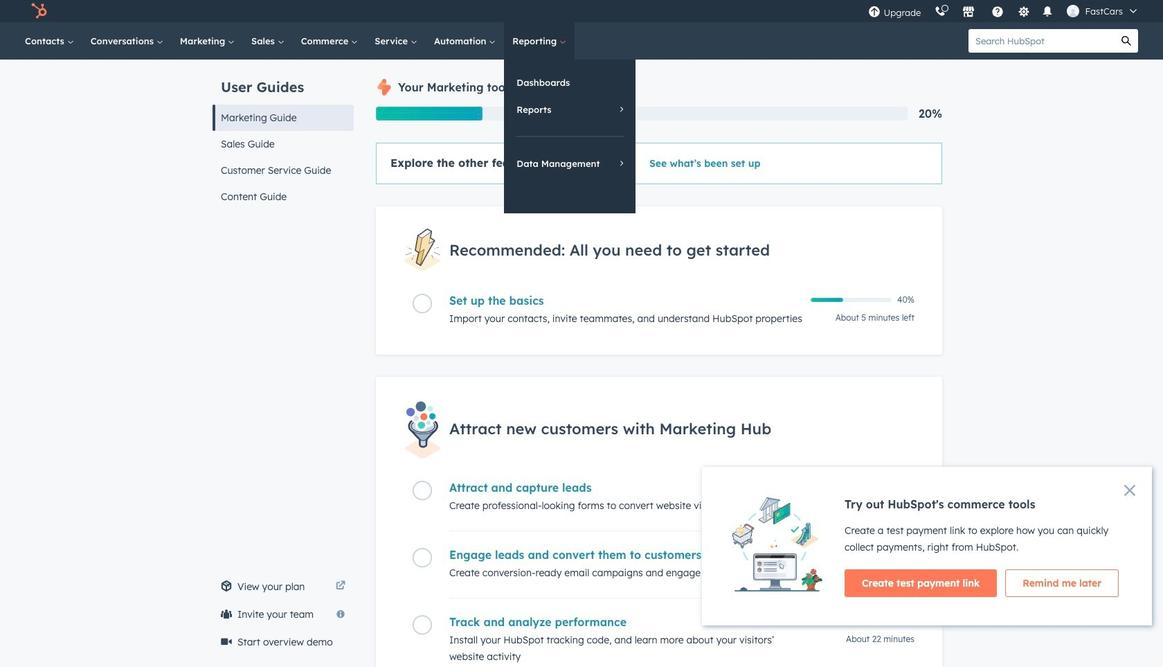 Task type: locate. For each thing, give the bounding box(es) containing it.
link opens in a new window image
[[336, 581, 346, 592]]

[object object] complete progress bar
[[811, 298, 844, 302]]

close image
[[1125, 485, 1136, 496]]

Search HubSpot search field
[[969, 29, 1115, 53]]

menu
[[862, 0, 1147, 22]]

link opens in a new window image
[[336, 578, 346, 595]]

user guides element
[[213, 60, 354, 210]]

progress bar
[[376, 107, 483, 121]]



Task type: describe. For each thing, give the bounding box(es) containing it.
christina overa image
[[1068, 5, 1080, 17]]

marketplaces image
[[963, 6, 976, 19]]

reporting menu
[[505, 60, 636, 213]]



Task type: vqa. For each thing, say whether or not it's contained in the screenshot.
Link opens in a new window icon
yes



